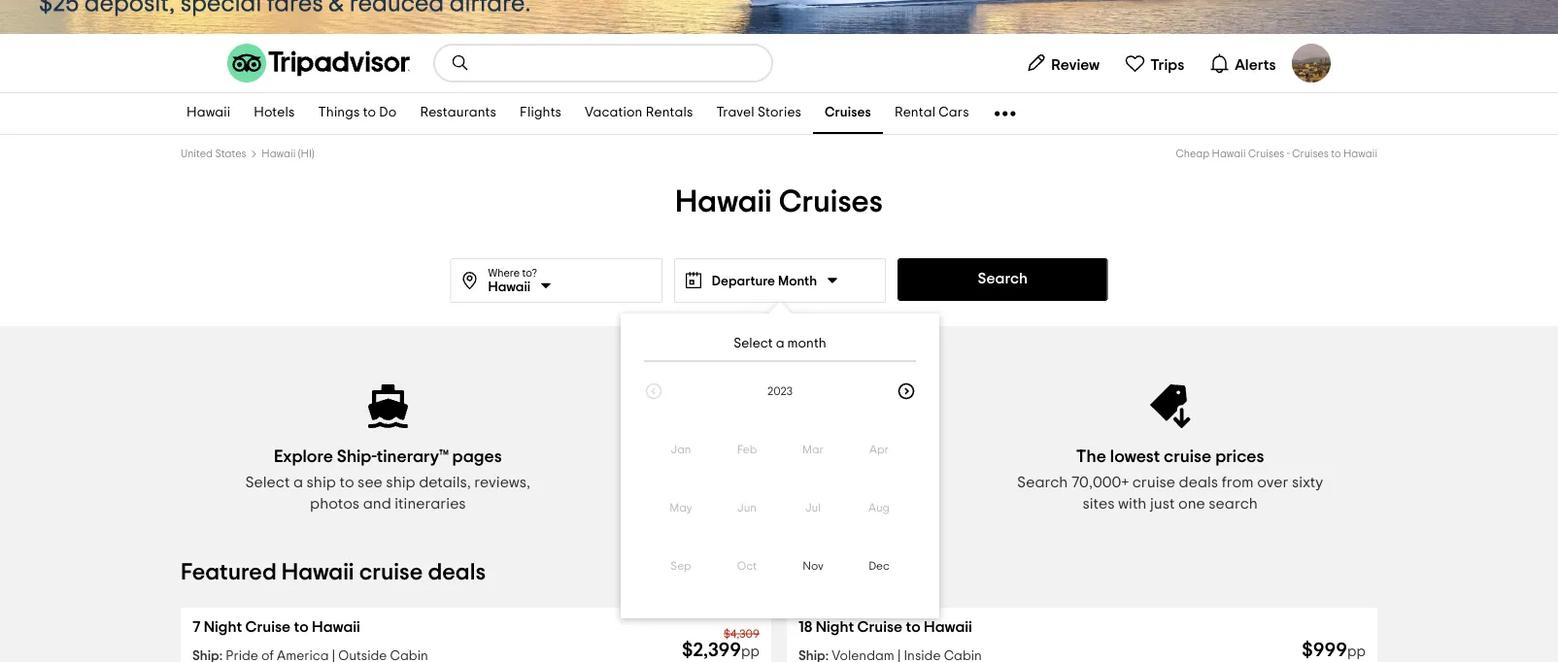 Task type: locate. For each thing, give the bounding box(es) containing it.
night right 18
[[816, 620, 854, 635]]

select down the explore
[[245, 475, 290, 491]]

0 horizontal spatial with
[[758, 475, 786, 491]]

restaurants
[[420, 106, 497, 120]]

a
[[776, 337, 785, 351], [293, 475, 303, 491]]

see
[[358, 475, 383, 491]]

1 vertical spatial select
[[245, 475, 290, 491]]

1 horizontal spatial a
[[776, 337, 785, 351]]

$999 pp
[[1302, 641, 1366, 661]]

ship down ship‑tinerary™
[[386, 475, 416, 491]]

sites
[[1083, 496, 1115, 512]]

jun
[[737, 502, 757, 514]]

cruise
[[747, 448, 795, 465], [1164, 448, 1212, 465], [1133, 475, 1176, 491], [359, 562, 423, 585]]

our
[[790, 475, 814, 491]]

things to do
[[318, 106, 397, 120]]

1 horizontal spatial cruise
[[857, 620, 903, 635]]

18 night cruise to hawaii
[[799, 620, 972, 635]]

0 vertical spatial a
[[776, 337, 785, 351]]

0 horizontal spatial deals
[[428, 562, 486, 585]]

1 horizontal spatial select
[[734, 337, 773, 351]]

trips link
[[1116, 44, 1193, 83]]

1 pp from the left
[[741, 645, 760, 660]]

cruise up one
[[1164, 448, 1212, 465]]

cruises
[[825, 106, 871, 120], [1248, 149, 1285, 159], [1293, 149, 1329, 159], [779, 187, 883, 218]]

pp inside $4,309 $2,399 pp
[[741, 645, 760, 660]]

explore
[[274, 448, 333, 465]]

select
[[734, 337, 773, 351], [245, 475, 290, 491]]

deals inside the lowest cruise prices search 70,000+ cruise deals from over sixty sites with just one search
[[1179, 475, 1218, 491]]

advertisement region
[[0, 0, 1558, 34]]

the
[[1076, 448, 1107, 465]]

(hi)
[[298, 149, 314, 159]]

search
[[978, 271, 1028, 287], [1017, 475, 1068, 491]]

cruise
[[245, 620, 291, 635], [857, 620, 903, 635]]

cruise down the dec
[[857, 620, 903, 635]]

1 horizontal spatial with
[[1118, 496, 1147, 512]]

cruises left rental
[[825, 106, 871, 120]]

cruise up our
[[747, 448, 795, 465]]

7
[[192, 620, 200, 635]]

with left just at the right bottom
[[1118, 496, 1147, 512]]

night right 7
[[204, 620, 242, 635]]

travel
[[817, 475, 858, 491]]

0 vertical spatial select
[[734, 337, 773, 351]]

2 night from the left
[[816, 620, 854, 635]]

search inside the lowest cruise prices search 70,000+ cruise deals from over sixty sites with just one search
[[1017, 475, 1068, 491]]

1 horizontal spatial pp
[[1348, 645, 1366, 660]]

share
[[620, 475, 662, 491]]

where
[[488, 268, 520, 278]]

reviews,
[[474, 475, 531, 491]]

a down the explore
[[293, 475, 303, 491]]

ship
[[307, 475, 336, 491], [386, 475, 416, 491]]

ship up photos
[[307, 475, 336, 491]]

travel stories link
[[705, 93, 813, 134]]

search
[[1209, 496, 1258, 512]]

stories
[[758, 106, 802, 120]]

2 pp from the left
[[1348, 645, 1366, 660]]

where to?
[[488, 268, 537, 278]]

2023
[[768, 386, 793, 397]]

rentals
[[646, 106, 693, 120]]

your
[[666, 475, 697, 491]]

lowest
[[1110, 448, 1160, 465]]

dec
[[869, 561, 890, 572]]

tripadvisor image
[[227, 44, 410, 83]]

pages
[[452, 448, 502, 465]]

1 horizontal spatial ship
[[386, 475, 416, 491]]

1 horizontal spatial deals
[[1179, 475, 1218, 491]]

from
[[1222, 475, 1254, 491]]

1 vertical spatial search
[[1017, 475, 1068, 491]]

alerts
[[1235, 57, 1276, 72]]

explore ship‑tinerary™ pages select a ship to see ship details, reviews, photos and itineraries
[[245, 448, 531, 512]]

month
[[778, 275, 817, 289]]

with
[[758, 475, 786, 491], [1118, 496, 1147, 512]]

0 vertical spatial with
[[758, 475, 786, 491]]

1 horizontal spatial night
[[816, 620, 854, 635]]

feb
[[737, 444, 757, 456]]

0 horizontal spatial a
[[293, 475, 303, 491]]

rental cars link
[[883, 93, 981, 134]]

jan
[[671, 444, 691, 456]]

0 horizontal spatial ship
[[307, 475, 336, 491]]

2 cruise from the left
[[857, 620, 903, 635]]

mar
[[802, 444, 824, 456]]

to
[[363, 106, 376, 120], [1331, 149, 1341, 159], [339, 475, 354, 491], [294, 620, 309, 635], [906, 620, 921, 635]]

with left our
[[758, 475, 786, 491]]

0 horizontal spatial pp
[[741, 645, 760, 660]]

1 vertical spatial a
[[293, 475, 303, 491]]

cruise down featured
[[245, 620, 291, 635]]

select left month
[[734, 337, 773, 351]]

united states
[[181, 149, 246, 159]]

deals up one
[[1179, 475, 1218, 491]]

1 vertical spatial with
[[1118, 496, 1147, 512]]

reviews
[[799, 448, 857, 465]]

restaurants link
[[408, 93, 508, 134]]

to?
[[522, 268, 537, 278]]

hawaii
[[187, 106, 231, 120], [262, 149, 296, 159], [1212, 149, 1246, 159], [1344, 149, 1378, 159], [675, 187, 772, 218], [488, 280, 531, 294], [282, 562, 354, 585], [312, 620, 360, 635], [924, 620, 972, 635]]

do
[[379, 106, 397, 120]]

deals
[[1179, 475, 1218, 491], [428, 562, 486, 585]]

with inside write cruise reviews share your opinion with our travel community
[[758, 475, 786, 491]]

0 vertical spatial deals
[[1179, 475, 1218, 491]]

a left month
[[776, 337, 785, 351]]

None search field
[[435, 46, 771, 81]]

and
[[363, 496, 391, 512]]

cruises link
[[813, 93, 883, 134]]

0 horizontal spatial night
[[204, 620, 242, 635]]

deals down itineraries
[[428, 562, 486, 585]]

1 night from the left
[[204, 620, 242, 635]]

0 horizontal spatial select
[[245, 475, 290, 491]]

1 vertical spatial deals
[[428, 562, 486, 585]]

1 cruise from the left
[[245, 620, 291, 635]]

over
[[1257, 475, 1289, 491]]

-
[[1287, 149, 1290, 159]]

0 horizontal spatial cruise
[[245, 620, 291, 635]]



Task type: vqa. For each thing, say whether or not it's contained in the screenshot.


Task type: describe. For each thing, give the bounding box(es) containing it.
pp inside $999 pp
[[1348, 645, 1366, 660]]

travel stories
[[716, 106, 802, 120]]

aug
[[869, 502, 890, 514]]

alerts link
[[1201, 44, 1284, 83]]

rental
[[895, 106, 936, 120]]

prices
[[1216, 448, 1264, 465]]

hawaii link
[[175, 93, 242, 134]]

featured
[[181, 562, 277, 585]]

write cruise reviews share your opinion with our travel community
[[620, 448, 938, 491]]

7 night cruise to hawaii
[[192, 620, 360, 635]]

vacation
[[585, 106, 643, 120]]

community
[[861, 475, 938, 491]]

featured hawaii cruise deals
[[181, 562, 486, 585]]

review
[[1052, 57, 1100, 72]]

states
[[215, 149, 246, 159]]

a inside explore ship‑tinerary™ pages select a ship to see ship details, reviews, photos and itineraries
[[293, 475, 303, 491]]

night for $4,309
[[204, 620, 242, 635]]

cruise down and
[[359, 562, 423, 585]]

$2,399
[[682, 641, 741, 661]]

one
[[1179, 496, 1206, 512]]

just
[[1150, 496, 1175, 512]]

hawaii cruises
[[675, 187, 883, 218]]

united states link
[[181, 149, 246, 159]]

oct
[[737, 561, 757, 572]]

jul
[[805, 502, 821, 514]]

cruise for $999
[[857, 620, 903, 635]]

hotels
[[254, 106, 295, 120]]

travel
[[716, 106, 755, 120]]

nov
[[803, 561, 824, 572]]

select inside explore ship‑tinerary™ pages select a ship to see ship details, reviews, photos and itineraries
[[245, 475, 290, 491]]

hawaii (hi) link
[[262, 149, 314, 159]]

cruises up month
[[779, 187, 883, 218]]

cars
[[939, 106, 969, 120]]

18
[[799, 620, 813, 635]]

things to do link
[[306, 93, 408, 134]]

trips
[[1151, 57, 1185, 72]]

departure month
[[712, 275, 817, 289]]

itineraries
[[395, 496, 466, 512]]

select a month
[[734, 337, 826, 351]]

details,
[[419, 475, 471, 491]]

cheap hawaii cruises - cruises to hawaii
[[1176, 149, 1378, 159]]

photos
[[310, 496, 360, 512]]

review link
[[1017, 44, 1108, 83]]

with inside the lowest cruise prices search 70,000+ cruise deals from over sixty sites with just one search
[[1118, 496, 1147, 512]]

cheap
[[1176, 149, 1210, 159]]

cruises right -
[[1293, 149, 1329, 159]]

hotels link
[[242, 93, 306, 134]]

flights link
[[508, 93, 573, 134]]

night for $999
[[816, 620, 854, 635]]

united
[[181, 149, 213, 159]]

cruise up just at the right bottom
[[1133, 475, 1176, 491]]

hawaii (hi)
[[262, 149, 314, 159]]

sep
[[671, 561, 691, 572]]

opinion
[[701, 475, 754, 491]]

vacation rentals link
[[573, 93, 705, 134]]

departure
[[712, 275, 775, 289]]

sixty
[[1292, 475, 1324, 491]]

cruise for $4,309
[[245, 620, 291, 635]]

$999
[[1302, 641, 1348, 661]]

70,000+
[[1072, 475, 1129, 491]]

write
[[701, 448, 744, 465]]

month
[[788, 337, 826, 351]]

the lowest cruise prices search 70,000+ cruise deals from over sixty sites with just one search
[[1017, 448, 1324, 512]]

profile picture image
[[1292, 44, 1331, 83]]

0 vertical spatial search
[[978, 271, 1028, 287]]

things
[[318, 106, 360, 120]]

$4,309 $2,399 pp
[[682, 629, 760, 661]]

search image
[[451, 53, 470, 73]]

may
[[670, 502, 693, 514]]

ship‑tinerary™
[[337, 448, 449, 465]]

apr
[[870, 444, 889, 456]]

rental cars
[[895, 106, 969, 120]]

vacation rentals
[[585, 106, 693, 120]]

cruise inside write cruise reviews share your opinion with our travel community
[[747, 448, 795, 465]]

1 ship from the left
[[307, 475, 336, 491]]

to inside explore ship‑tinerary™ pages select a ship to see ship details, reviews, photos and itineraries
[[339, 475, 354, 491]]

2 ship from the left
[[386, 475, 416, 491]]

flights
[[520, 106, 562, 120]]

cruises left -
[[1248, 149, 1285, 159]]

$4,309
[[724, 629, 760, 640]]



